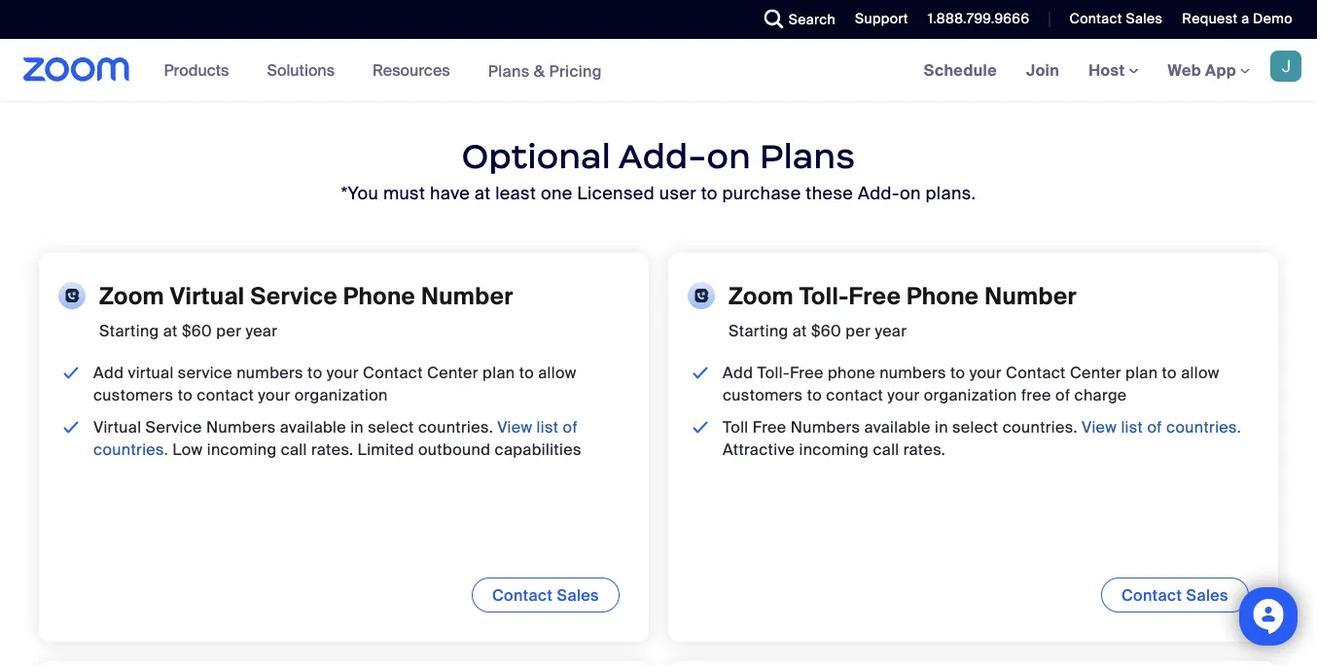 Task type: locate. For each thing, give the bounding box(es) containing it.
numbers down phone at right
[[791, 417, 861, 438]]

call down phone at right
[[873, 440, 900, 460]]

0 horizontal spatial add
[[93, 363, 124, 383]]

virtual inside zoom virtual service phone number starting at $60 per year
[[170, 281, 245, 311]]

0 vertical spatial service
[[251, 281, 338, 311]]

contact
[[197, 385, 254, 406], [826, 385, 884, 406]]

$60 for toll-
[[812, 321, 842, 341]]

contact down phone at right
[[826, 385, 884, 406]]

1 horizontal spatial toll-
[[800, 281, 849, 311]]

zoom for zoom virtual service phone number
[[99, 281, 164, 311]]

virtual
[[128, 363, 174, 383]]

ok image
[[689, 362, 713, 384], [59, 416, 83, 439], [689, 416, 713, 439]]

customers inside add virtual service numbers to your contact center plan to allow customers to contact your organization
[[93, 385, 174, 406]]

on up purchase
[[707, 135, 751, 177]]

1 horizontal spatial allow
[[1182, 363, 1220, 383]]

1 horizontal spatial numbers
[[791, 417, 861, 438]]

to inside optional add-on plans *you must have at least one licensed user to purchase these add-on plans.
[[701, 182, 718, 204]]

list
[[537, 417, 559, 438], [1121, 417, 1144, 438]]

contact sales link
[[1055, 0, 1168, 39], [1070, 10, 1163, 28], [472, 578, 620, 613], [1102, 578, 1250, 613]]

add inside add toll-free phone numbers to your contact center plan to allow customers to contact your organization free of charge
[[723, 363, 753, 383]]

2 view list of countries. link from the left
[[1082, 417, 1242, 438]]

0 horizontal spatial on
[[707, 135, 751, 177]]

numbers right phone at right
[[880, 363, 947, 383]]

$60 inside zoom toll-free phone number starting at $60 per year
[[812, 321, 842, 341]]

customers
[[93, 385, 174, 406], [723, 385, 803, 406]]

1 number from the left
[[421, 281, 514, 311]]

add right ok icon
[[93, 363, 124, 383]]

0 vertical spatial add-
[[619, 135, 707, 177]]

contact inside add virtual service numbers to your contact center plan to allow customers to contact your organization
[[197, 385, 254, 406]]

organization up view list of countries.
[[295, 385, 388, 406]]

1 horizontal spatial call
[[873, 440, 900, 460]]

2 center from the left
[[1070, 363, 1122, 383]]

2 add from the left
[[723, 363, 753, 383]]

call down "virtual service numbers available in select countries." in the bottom of the page
[[281, 440, 307, 460]]

1 view list of countries. link from the left
[[93, 417, 578, 460]]

view list of countries. link down add virtual service numbers to your contact center plan to allow customers to contact your organization
[[93, 417, 578, 460]]

1 horizontal spatial per
[[846, 321, 871, 341]]

your up view list of countries.
[[327, 363, 359, 383]]

$60 for virtual
[[182, 321, 212, 341]]

optional add-on plans *you must have at least one licensed user to purchase these add-on plans.
[[341, 135, 976, 204]]

1 horizontal spatial of
[[1056, 385, 1071, 406]]

0 horizontal spatial add-
[[619, 135, 707, 177]]

2 rates. from the left
[[904, 440, 946, 460]]

on
[[707, 135, 751, 177], [900, 182, 921, 204]]

numbers down service
[[206, 417, 276, 438]]

2 horizontal spatial at
[[793, 321, 807, 341]]

0 horizontal spatial incoming
[[207, 440, 277, 460]]

profile picture image
[[1271, 51, 1302, 82]]

&
[[534, 61, 545, 81]]

free up phone at right
[[849, 281, 901, 311]]

1 horizontal spatial view
[[1082, 417, 1117, 438]]

request a demo link
[[1168, 0, 1318, 39], [1183, 10, 1293, 28]]

toll- up phone at right
[[800, 281, 849, 311]]

0 horizontal spatial view list of countries. link
[[93, 417, 578, 460]]

zoom inside zoom toll-free phone number starting at $60 per year
[[729, 281, 794, 311]]

1 allow from the left
[[538, 363, 577, 383]]

plan inside add toll-free phone numbers to your contact center plan to allow customers to contact your organization free of charge
[[1126, 363, 1158, 383]]

add toll-free phone numbers to your contact center plan to allow customers to contact your organization free of charge
[[723, 363, 1220, 406]]

your up toll free numbers available in select countries. view list of countries. attractive incoming call rates.
[[970, 363, 1002, 383]]

2 numbers from the left
[[880, 363, 947, 383]]

view
[[498, 417, 533, 438], [1082, 417, 1117, 438]]

1 vertical spatial free
[[790, 363, 824, 383]]

1 horizontal spatial on
[[900, 182, 921, 204]]

support link
[[841, 0, 914, 39], [855, 10, 909, 28]]

service
[[251, 281, 338, 311], [146, 417, 202, 438]]

year up add virtual service numbers to your contact center plan to allow customers to contact your organization
[[246, 321, 278, 341]]

phone inside zoom virtual service phone number starting at $60 per year
[[343, 281, 416, 311]]

starting for zoom toll-free phone number
[[729, 321, 789, 341]]

2 incoming from the left
[[799, 440, 869, 460]]

center up outbound
[[427, 363, 479, 383]]

attractive
[[723, 440, 795, 460]]

free inside add toll-free phone numbers to your contact center plan to allow customers to contact your organization free of charge
[[790, 363, 824, 383]]

0 horizontal spatial free
[[753, 417, 787, 438]]

starting inside zoom virtual service phone number starting at $60 per year
[[99, 321, 159, 341]]

0 horizontal spatial year
[[246, 321, 278, 341]]

0 horizontal spatial plan
[[483, 363, 515, 383]]

plans.
[[926, 182, 976, 204]]

0 horizontal spatial customers
[[93, 385, 174, 406]]

0 horizontal spatial call
[[281, 440, 307, 460]]

your
[[327, 363, 359, 383], [970, 363, 1002, 383], [258, 385, 291, 406], [888, 385, 920, 406]]

2 organization from the left
[[924, 385, 1018, 406]]

add- right these
[[858, 182, 900, 204]]

number inside zoom toll-free phone number starting at $60 per year
[[985, 281, 1077, 311]]

toll- inside add toll-free phone numbers to your contact center plan to allow customers to contact your organization free of charge
[[758, 363, 790, 383]]

1 vertical spatial plans
[[760, 135, 856, 177]]

available
[[280, 417, 346, 438], [865, 417, 931, 438]]

contact
[[1070, 10, 1123, 28], [363, 363, 423, 383], [1006, 363, 1066, 383], [492, 585, 553, 606], [1122, 585, 1183, 606]]

toll- left phone at right
[[758, 363, 790, 383]]

customers up toll
[[723, 385, 803, 406]]

incoming right low
[[207, 440, 277, 460]]

plans & pricing link
[[488, 61, 602, 81], [488, 61, 602, 81]]

1 horizontal spatial phone
[[907, 281, 979, 311]]

0 horizontal spatial rates.
[[311, 440, 354, 460]]

1 horizontal spatial in
[[935, 417, 949, 438]]

starting
[[99, 321, 159, 341], [729, 321, 789, 341]]

of
[[1056, 385, 1071, 406], [563, 417, 578, 438], [1148, 417, 1163, 438]]

0 horizontal spatial in
[[351, 417, 364, 438]]

call
[[281, 440, 307, 460], [873, 440, 900, 460]]

1 horizontal spatial rates.
[[904, 440, 946, 460]]

2 zoom from the left
[[729, 281, 794, 311]]

plans & pricing
[[488, 61, 602, 81]]

0 horizontal spatial of
[[563, 417, 578, 438]]

organization
[[295, 385, 388, 406], [924, 385, 1018, 406]]

phone
[[343, 281, 416, 311], [907, 281, 979, 311]]

add- up user
[[619, 135, 707, 177]]

view inside toll free numbers available in select countries. view list of countries. attractive incoming call rates.
[[1082, 417, 1117, 438]]

select inside toll free numbers available in select countries. view list of countries. attractive incoming call rates.
[[953, 417, 999, 438]]

phone for free
[[907, 281, 979, 311]]

service
[[178, 363, 233, 383]]

0 horizontal spatial phone
[[343, 281, 416, 311]]

1 horizontal spatial select
[[953, 417, 999, 438]]

2 per from the left
[[846, 321, 871, 341]]

plans left &
[[488, 61, 530, 81]]

virtual down "virtual"
[[93, 417, 141, 438]]

1 horizontal spatial list
[[1121, 417, 1144, 438]]

countries. inside view list of countries.
[[93, 440, 168, 460]]

*you
[[341, 182, 379, 204]]

organization up toll free numbers available in select countries. view list of countries. attractive incoming call rates.
[[924, 385, 1018, 406]]

1 horizontal spatial view list of countries. link
[[1082, 417, 1242, 438]]

1 customers from the left
[[93, 385, 174, 406]]

at
[[475, 182, 491, 204], [163, 321, 178, 341], [793, 321, 807, 341]]

1 zoom from the left
[[99, 281, 164, 311]]

free up attractive
[[753, 417, 787, 438]]

1 horizontal spatial plans
[[760, 135, 856, 177]]

0 horizontal spatial view
[[498, 417, 533, 438]]

per inside zoom virtual service phone number starting at $60 per year
[[216, 321, 242, 341]]

1 horizontal spatial $60
[[812, 321, 842, 341]]

0 horizontal spatial organization
[[295, 385, 388, 406]]

solutions
[[267, 60, 335, 80]]

incoming
[[207, 440, 277, 460], [799, 440, 869, 460]]

service up add virtual service numbers to your contact center plan to allow customers to contact your organization
[[251, 281, 338, 311]]

on left plans.
[[900, 182, 921, 204]]

1 horizontal spatial plan
[[1126, 363, 1158, 383]]

to
[[701, 182, 718, 204], [308, 363, 323, 383], [519, 363, 534, 383], [951, 363, 966, 383], [1163, 363, 1178, 383], [178, 385, 193, 406], [807, 385, 822, 406]]

0 horizontal spatial per
[[216, 321, 242, 341]]

plans
[[488, 61, 530, 81], [760, 135, 856, 177]]

1 horizontal spatial starting
[[729, 321, 789, 341]]

1 list from the left
[[537, 417, 559, 438]]

toll free numbers available in select countries. view list of countries. attractive incoming call rates.
[[723, 417, 1242, 460]]

virtual
[[170, 281, 245, 311], [93, 417, 141, 438]]

year up phone at right
[[875, 321, 907, 341]]

in for service
[[351, 417, 364, 438]]

rates. down "virtual service numbers available in select countries." in the bottom of the page
[[311, 440, 354, 460]]

free left phone at right
[[790, 363, 824, 383]]

view down charge
[[1082, 417, 1117, 438]]

1 year from the left
[[246, 321, 278, 341]]

allow
[[538, 363, 577, 383], [1182, 363, 1220, 383]]

virtual service numbers available in select countries.
[[93, 417, 498, 438]]

your up "virtual service numbers available in select countries." in the bottom of the page
[[258, 385, 291, 406]]

center up charge
[[1070, 363, 1122, 383]]

1 numbers from the left
[[206, 417, 276, 438]]

0 vertical spatial plans
[[488, 61, 530, 81]]

0 vertical spatial free
[[849, 281, 901, 311]]

number inside zoom virtual service phone number starting at $60 per year
[[421, 281, 514, 311]]

0 horizontal spatial toll-
[[758, 363, 790, 383]]

per up phone at right
[[846, 321, 871, 341]]

1 $60 from the left
[[182, 321, 212, 341]]

1 plan from the left
[[483, 363, 515, 383]]

$60 up phone at right
[[812, 321, 842, 341]]

1 contact from the left
[[197, 385, 254, 406]]

numbers for service
[[206, 417, 276, 438]]

purchase
[[723, 182, 802, 204]]

year
[[246, 321, 278, 341], [875, 321, 907, 341]]

view list of countries. link down charge
[[1082, 417, 1242, 438]]

plans inside optional add-on plans *you must have at least one licensed user to purchase these add-on plans.
[[760, 135, 856, 177]]

add for zoom toll-free phone number
[[723, 363, 753, 383]]

1 vertical spatial service
[[146, 417, 202, 438]]

rates.
[[311, 440, 354, 460], [904, 440, 946, 460]]

$60 inside zoom virtual service phone number starting at $60 per year
[[182, 321, 212, 341]]

1 vertical spatial add-
[[858, 182, 900, 204]]

1 select from the left
[[368, 417, 414, 438]]

low
[[173, 440, 203, 460]]

1.888.799.9666
[[928, 10, 1030, 28]]

0 horizontal spatial starting
[[99, 321, 159, 341]]

0 horizontal spatial numbers
[[237, 363, 304, 383]]

list down charge
[[1121, 417, 1144, 438]]

1 horizontal spatial at
[[475, 182, 491, 204]]

1 horizontal spatial available
[[865, 417, 931, 438]]

request a demo
[[1183, 10, 1293, 28]]

0 horizontal spatial list
[[537, 417, 559, 438]]

select
[[368, 417, 414, 438], [953, 417, 999, 438]]

year inside zoom toll-free phone number starting at $60 per year
[[875, 321, 907, 341]]

2 horizontal spatial free
[[849, 281, 901, 311]]

phone inside zoom toll-free phone number starting at $60 per year
[[907, 281, 979, 311]]

per
[[216, 321, 242, 341], [846, 321, 871, 341]]

toll-
[[800, 281, 849, 311], [758, 363, 790, 383]]

outbound
[[418, 440, 491, 460]]

countries.
[[418, 417, 493, 438], [1003, 417, 1078, 438], [1167, 417, 1242, 438], [93, 440, 168, 460]]

at inside zoom virtual service phone number starting at $60 per year
[[163, 321, 178, 341]]

1 horizontal spatial center
[[1070, 363, 1122, 383]]

select up "limited"
[[368, 417, 414, 438]]

0 horizontal spatial number
[[421, 281, 514, 311]]

1 horizontal spatial number
[[985, 281, 1077, 311]]

have
[[430, 182, 470, 204]]

incoming inside toll free numbers available in select countries. view list of countries. attractive incoming call rates.
[[799, 440, 869, 460]]

2 contact from the left
[[826, 385, 884, 406]]

in inside toll free numbers available in select countries. view list of countries. attractive incoming call rates.
[[935, 417, 949, 438]]

available inside toll free numbers available in select countries. view list of countries. attractive incoming call rates.
[[865, 417, 931, 438]]

organization inside add virtual service numbers to your contact center plan to allow customers to contact your organization
[[295, 385, 388, 406]]

select down add toll-free phone numbers to your contact center plan to allow customers to contact your organization free of charge
[[953, 417, 999, 438]]

available for service
[[280, 417, 346, 438]]

2 starting from the left
[[729, 321, 789, 341]]

0 horizontal spatial $60
[[182, 321, 212, 341]]

1 horizontal spatial zoom
[[729, 281, 794, 311]]

0 horizontal spatial select
[[368, 417, 414, 438]]

2 select from the left
[[953, 417, 999, 438]]

app
[[1206, 60, 1237, 80]]

center
[[427, 363, 479, 383], [1070, 363, 1122, 383]]

2 horizontal spatial sales
[[1187, 585, 1229, 606]]

2 available from the left
[[865, 417, 931, 438]]

view list of countries. link
[[93, 417, 578, 460], [1082, 417, 1242, 438]]

1 vertical spatial toll-
[[758, 363, 790, 383]]

list inside view list of countries.
[[537, 417, 559, 438]]

available down phone at right
[[865, 417, 931, 438]]

0 horizontal spatial plans
[[488, 61, 530, 81]]

1 horizontal spatial numbers
[[880, 363, 947, 383]]

organization inside add toll-free phone numbers to your contact center plan to allow customers to contact your organization free of charge
[[924, 385, 1018, 406]]

plan up capabilities
[[483, 363, 515, 383]]

2 number from the left
[[985, 281, 1077, 311]]

1 per from the left
[[216, 321, 242, 341]]

zoom for zoom toll-free phone number
[[729, 281, 794, 311]]

add up toll
[[723, 363, 753, 383]]

1 horizontal spatial virtual
[[170, 281, 245, 311]]

contact sales for zoom virtual service phone number
[[492, 585, 599, 606]]

sales for zoom virtual service phone number
[[557, 585, 599, 606]]

add
[[93, 363, 124, 383], [723, 363, 753, 383]]

starting inside zoom toll-free phone number starting at $60 per year
[[729, 321, 789, 341]]

1 in from the left
[[351, 417, 364, 438]]

customers down "virtual"
[[93, 385, 174, 406]]

plan up charge
[[1126, 363, 1158, 383]]

free
[[849, 281, 901, 311], [790, 363, 824, 383], [753, 417, 787, 438]]

0 vertical spatial toll-
[[800, 281, 849, 311]]

plan
[[483, 363, 515, 383], [1126, 363, 1158, 383]]

2 customers from the left
[[723, 385, 803, 406]]

1 horizontal spatial service
[[251, 281, 338, 311]]

free inside zoom toll-free phone number starting at $60 per year
[[849, 281, 901, 311]]

per inside zoom toll-free phone number starting at $60 per year
[[846, 321, 871, 341]]

contact down service
[[197, 385, 254, 406]]

2 view from the left
[[1082, 417, 1117, 438]]

banner containing products
[[0, 39, 1318, 103]]

0 horizontal spatial center
[[427, 363, 479, 383]]

plan inside add virtual service numbers to your contact center plan to allow customers to contact your organization
[[483, 363, 515, 383]]

numbers inside toll free numbers available in select countries. view list of countries. attractive incoming call rates.
[[791, 417, 861, 438]]

contact sales
[[1070, 10, 1163, 28], [492, 585, 599, 606], [1122, 585, 1229, 606]]

2 numbers from the left
[[791, 417, 861, 438]]

per for virtual
[[216, 321, 242, 341]]

0 horizontal spatial numbers
[[206, 417, 276, 438]]

user
[[660, 182, 697, 204]]

1 horizontal spatial free
[[790, 363, 824, 383]]

2 plan from the left
[[1126, 363, 1158, 383]]

1 starting from the left
[[99, 321, 159, 341]]

join
[[1027, 60, 1060, 80]]

incoming right attractive
[[799, 440, 869, 460]]

zoom
[[99, 281, 164, 311], [729, 281, 794, 311]]

add-
[[619, 135, 707, 177], [858, 182, 900, 204]]

0 horizontal spatial at
[[163, 321, 178, 341]]

1.888.799.9666 button
[[914, 0, 1035, 39], [928, 10, 1030, 28]]

2 vertical spatial free
[[753, 417, 787, 438]]

0 vertical spatial virtual
[[170, 281, 245, 311]]

$60
[[182, 321, 212, 341], [812, 321, 842, 341]]

banner
[[0, 39, 1318, 103]]

year for free
[[875, 321, 907, 341]]

at inside zoom toll-free phone number starting at $60 per year
[[793, 321, 807, 341]]

1 horizontal spatial organization
[[924, 385, 1018, 406]]

list inside toll free numbers available in select countries. view list of countries. attractive incoming call rates.
[[1121, 417, 1144, 438]]

0 horizontal spatial available
[[280, 417, 346, 438]]

rates. down add toll-free phone numbers to your contact center plan to allow customers to contact your organization free of charge
[[904, 440, 946, 460]]

phone
[[828, 363, 876, 383]]

zoom inside zoom virtual service phone number starting at $60 per year
[[99, 281, 164, 311]]

0 horizontal spatial zoom
[[99, 281, 164, 311]]

numbers
[[237, 363, 304, 383], [880, 363, 947, 383]]

view up capabilities
[[498, 417, 533, 438]]

2 $60 from the left
[[812, 321, 842, 341]]

numbers
[[206, 417, 276, 438], [791, 417, 861, 438]]

number
[[421, 281, 514, 311], [985, 281, 1077, 311]]

in up low incoming call rates. limited outbound capabilities
[[351, 417, 364, 438]]

virtual up service
[[170, 281, 245, 311]]

available down add virtual service numbers to your contact center plan to allow customers to contact your organization
[[280, 417, 346, 438]]

add inside add virtual service numbers to your contact center plan to allow customers to contact your organization
[[93, 363, 124, 383]]

support
[[855, 10, 909, 28]]

toll- inside zoom toll-free phone number starting at $60 per year
[[800, 281, 849, 311]]

0 horizontal spatial sales
[[557, 585, 599, 606]]

numbers up "virtual service numbers available in select countries." in the bottom of the page
[[237, 363, 304, 383]]

1 available from the left
[[280, 417, 346, 438]]

2 in from the left
[[935, 417, 949, 438]]

2 call from the left
[[873, 440, 900, 460]]

at for zoom toll-free phone number
[[793, 321, 807, 341]]

1 horizontal spatial contact
[[826, 385, 884, 406]]

1 add from the left
[[93, 363, 124, 383]]

year inside zoom virtual service phone number starting at $60 per year
[[246, 321, 278, 341]]

per up service
[[216, 321, 242, 341]]

rates. inside toll free numbers available in select countries. view list of countries. attractive incoming call rates.
[[904, 440, 946, 460]]

pricing
[[549, 61, 602, 81]]

plans up these
[[760, 135, 856, 177]]

meetings navigation
[[910, 39, 1318, 103]]

$60 up service
[[182, 321, 212, 341]]

1 call from the left
[[281, 440, 307, 460]]

1 horizontal spatial incoming
[[799, 440, 869, 460]]

1 horizontal spatial customers
[[723, 385, 803, 406]]

list up capabilities
[[537, 417, 559, 438]]

in for free
[[935, 417, 949, 438]]

1 numbers from the left
[[237, 363, 304, 383]]

0 horizontal spatial allow
[[538, 363, 577, 383]]

in down add toll-free phone numbers to your contact center plan to allow customers to contact your organization free of charge
[[935, 417, 949, 438]]

1 horizontal spatial sales
[[1126, 10, 1163, 28]]

2 phone from the left
[[907, 281, 979, 311]]

of inside toll free numbers available in select countries. view list of countries. attractive incoming call rates.
[[1148, 417, 1163, 438]]

1 horizontal spatial add
[[723, 363, 753, 383]]

in
[[351, 417, 364, 438], [935, 417, 949, 438]]

0 horizontal spatial contact
[[197, 385, 254, 406]]

1 center from the left
[[427, 363, 479, 383]]

host button
[[1089, 60, 1139, 80]]

web app
[[1168, 60, 1237, 80]]

service up low
[[146, 417, 202, 438]]

charge
[[1075, 385, 1128, 406]]

view list of countries. link for zoom virtual service phone number
[[93, 417, 578, 460]]

1 view from the left
[[498, 417, 533, 438]]

these
[[806, 182, 854, 204]]

low incoming call rates. limited outbound capabilities
[[168, 440, 582, 460]]

1 horizontal spatial year
[[875, 321, 907, 341]]

sales
[[1126, 10, 1163, 28], [557, 585, 599, 606], [1187, 585, 1229, 606]]

1 organization from the left
[[295, 385, 388, 406]]

zoom toll-free phone number starting at $60 per year
[[729, 281, 1077, 341]]

2 year from the left
[[875, 321, 907, 341]]

2 list from the left
[[1121, 417, 1144, 438]]

ok image
[[59, 362, 83, 384]]

2 allow from the left
[[1182, 363, 1220, 383]]

1 phone from the left
[[343, 281, 416, 311]]

2 horizontal spatial of
[[1148, 417, 1163, 438]]

0 horizontal spatial virtual
[[93, 417, 141, 438]]



Task type: describe. For each thing, give the bounding box(es) containing it.
1 vertical spatial on
[[900, 182, 921, 204]]

contact inside add toll-free phone numbers to your contact center plan to allow customers to contact your organization free of charge
[[1006, 363, 1066, 383]]

starting for zoom virtual service phone number
[[99, 321, 159, 341]]

at inside optional add-on plans *you must have at least one licensed user to purchase these add-on plans.
[[475, 182, 491, 204]]

1 vertical spatial virtual
[[93, 417, 141, 438]]

free
[[1022, 385, 1052, 406]]

web
[[1168, 60, 1202, 80]]

resources button
[[373, 39, 459, 101]]

zoom virtual service phone number starting at $60 per year
[[99, 281, 514, 341]]

toll- for zoom
[[800, 281, 849, 311]]

toll- for add
[[758, 363, 790, 383]]

1 incoming from the left
[[207, 440, 277, 460]]

plans inside product information navigation
[[488, 61, 530, 81]]

1 horizontal spatial add-
[[858, 182, 900, 204]]

join link
[[1012, 39, 1075, 101]]

a
[[1242, 10, 1250, 28]]

free for phone
[[790, 363, 824, 383]]

optional
[[462, 135, 611, 177]]

zoom logo image
[[23, 57, 130, 82]]

search
[[789, 10, 836, 28]]

limited
[[358, 440, 414, 460]]

1 rates. from the left
[[311, 440, 354, 460]]

host
[[1089, 60, 1129, 80]]

per for toll-
[[846, 321, 871, 341]]

select for free
[[953, 417, 999, 438]]

must
[[383, 182, 426, 204]]

available for free
[[865, 417, 931, 438]]

1.888.799.9666 button up schedule
[[914, 0, 1035, 39]]

toll
[[723, 417, 749, 438]]

add virtual service numbers to your contact center plan to allow customers to contact your organization
[[93, 363, 577, 406]]

of inside add toll-free phone numbers to your contact center plan to allow customers to contact your organization free of charge
[[1056, 385, 1071, 406]]

1.888.799.9666 button up schedule link
[[928, 10, 1030, 28]]

contact inside add virtual service numbers to your contact center plan to allow customers to contact your organization
[[363, 363, 423, 383]]

select for service
[[368, 417, 414, 438]]

number for zoom virtual service phone number
[[421, 281, 514, 311]]

allow inside add toll-free phone numbers to your contact center plan to allow customers to contact your organization free of charge
[[1182, 363, 1220, 383]]

view list of countries. link for zoom toll-free phone number
[[1082, 417, 1242, 438]]

customers inside add toll-free phone numbers to your contact center plan to allow customers to contact your organization free of charge
[[723, 385, 803, 406]]

sales for zoom toll-free phone number
[[1187, 585, 1229, 606]]

call inside toll free numbers available in select countries. view list of countries. attractive incoming call rates.
[[873, 440, 900, 460]]

products button
[[164, 39, 238, 101]]

schedule
[[924, 60, 998, 80]]

contact inside add toll-free phone numbers to your contact center plan to allow customers to contact your organization free of charge
[[826, 385, 884, 406]]

numbers for free
[[791, 417, 861, 438]]

contact sales for zoom toll-free phone number
[[1122, 585, 1229, 606]]

of inside view list of countries.
[[563, 417, 578, 438]]

year for service
[[246, 321, 278, 341]]

free for phone
[[849, 281, 901, 311]]

request
[[1183, 10, 1238, 28]]

view inside view list of countries.
[[498, 417, 533, 438]]

demo
[[1254, 10, 1293, 28]]

numbers inside add virtual service numbers to your contact center plan to allow customers to contact your organization
[[237, 363, 304, 383]]

capabilities
[[495, 440, 582, 460]]

products
[[164, 60, 229, 80]]

center inside add virtual service numbers to your contact center plan to allow customers to contact your organization
[[427, 363, 479, 383]]

least
[[496, 182, 536, 204]]

web app button
[[1168, 60, 1251, 80]]

allow inside add virtual service numbers to your contact center plan to allow customers to contact your organization
[[538, 363, 577, 383]]

0 horizontal spatial service
[[146, 417, 202, 438]]

schedule link
[[910, 39, 1012, 101]]

ok image for zoom virtual service phone number
[[59, 416, 83, 439]]

center inside add toll-free phone numbers to your contact center plan to allow customers to contact your organization free of charge
[[1070, 363, 1122, 383]]

product information navigation
[[149, 39, 617, 103]]

solutions button
[[267, 39, 344, 101]]

view list of countries.
[[93, 417, 578, 460]]

search button
[[750, 0, 841, 39]]

licensed
[[577, 182, 655, 204]]

your down zoom toll-free phone number starting at $60 per year in the right of the page
[[888, 385, 920, 406]]

number for zoom toll-free phone number
[[985, 281, 1077, 311]]

numbers inside add toll-free phone numbers to your contact center plan to allow customers to contact your organization free of charge
[[880, 363, 947, 383]]

phone for service
[[343, 281, 416, 311]]

one
[[541, 182, 573, 204]]

resources
[[373, 60, 450, 80]]

at for zoom virtual service phone number
[[163, 321, 178, 341]]

service inside zoom virtual service phone number starting at $60 per year
[[251, 281, 338, 311]]

free inside toll free numbers available in select countries. view list of countries. attractive incoming call rates.
[[753, 417, 787, 438]]

add for zoom virtual service phone number
[[93, 363, 124, 383]]

ok image for zoom toll-free phone number
[[689, 416, 713, 439]]

0 vertical spatial on
[[707, 135, 751, 177]]



Task type: vqa. For each thing, say whether or not it's contained in the screenshot.
the leftmost Virtual
yes



